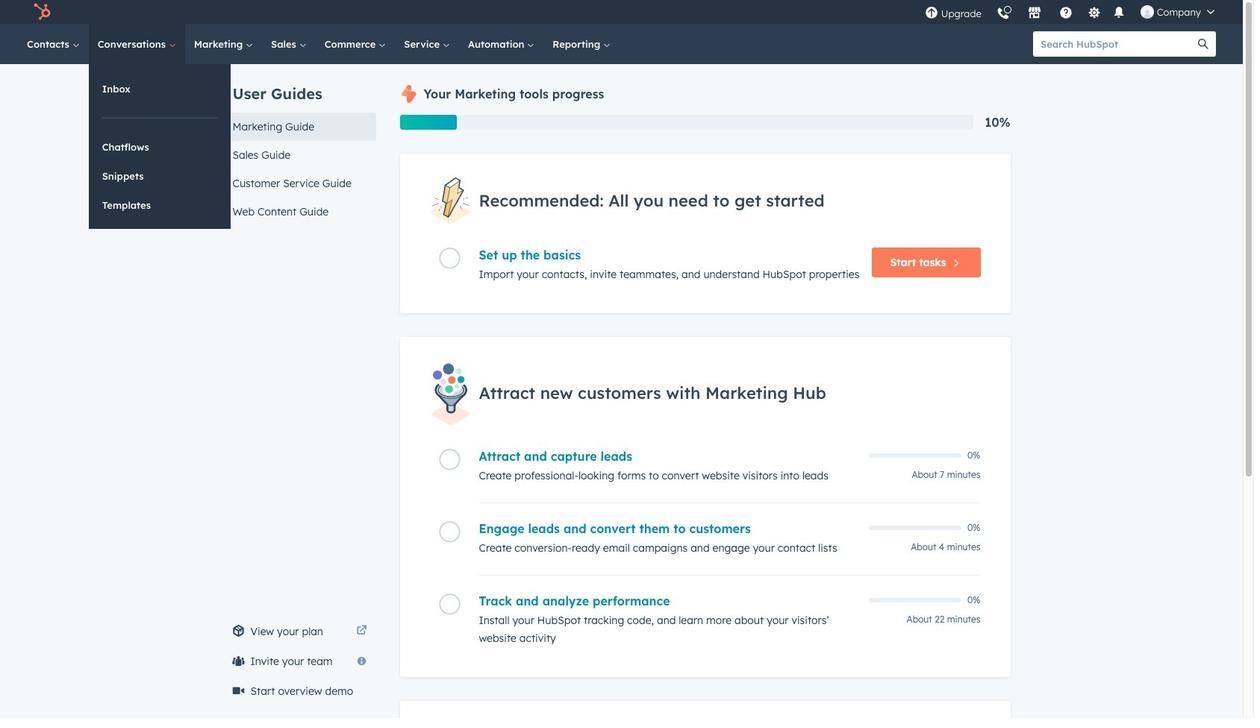 Task type: vqa. For each thing, say whether or not it's contained in the screenshot.
progress bar
yes



Task type: locate. For each thing, give the bounding box(es) containing it.
progress bar
[[400, 115, 457, 130]]

user guides element
[[224, 64, 376, 226]]

conversations menu
[[89, 64, 230, 229]]

menu
[[917, 0, 1225, 24]]

2 link opens in a new window image from the top
[[357, 626, 367, 638]]

marketplaces image
[[1028, 7, 1041, 20]]

link opens in a new window image
[[357, 623, 367, 641], [357, 626, 367, 638]]

jacob simon image
[[1141, 5, 1154, 19]]



Task type: describe. For each thing, give the bounding box(es) containing it.
1 link opens in a new window image from the top
[[357, 623, 367, 641]]

Search HubSpot search field
[[1033, 31, 1191, 57]]



